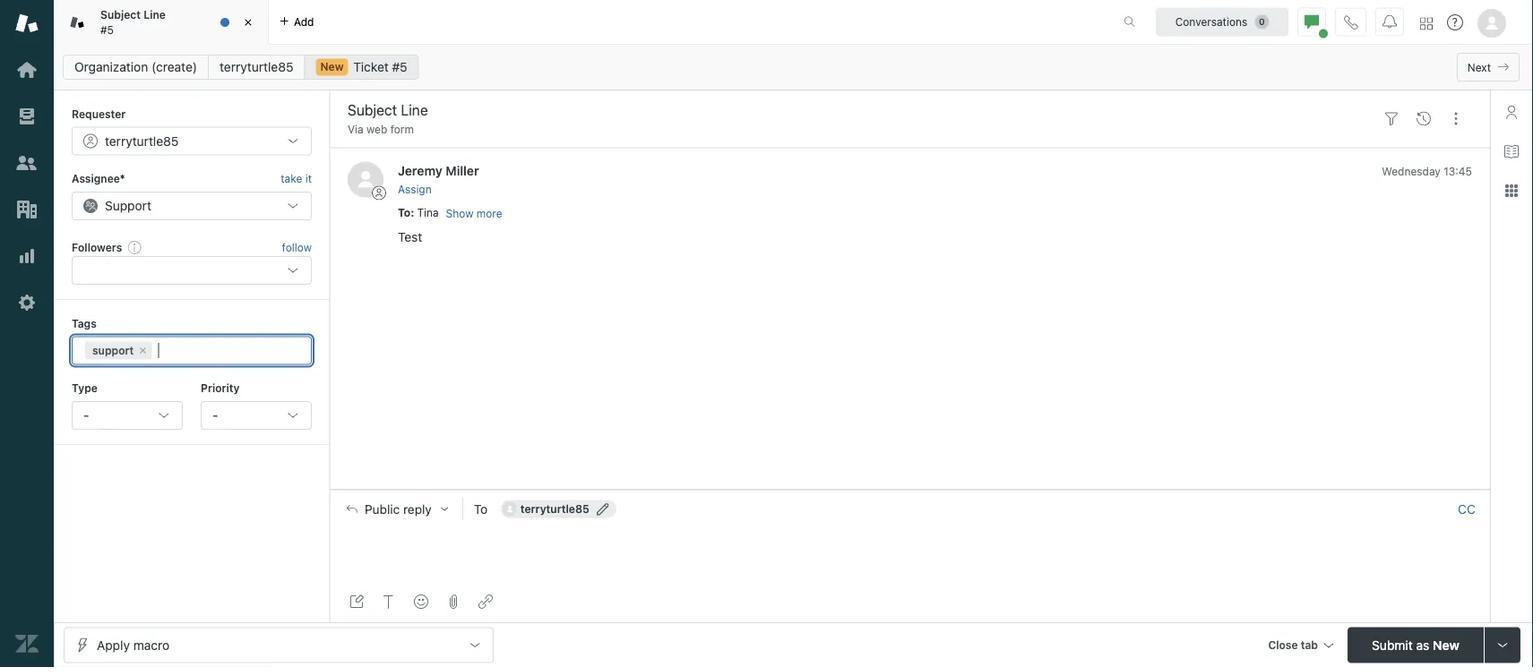 Task type: locate. For each thing, give the bounding box(es) containing it.
ticket #5
[[353, 60, 407, 74]]

-
[[83, 408, 89, 423], [212, 408, 218, 423]]

follow button
[[282, 239, 312, 255]]

tags
[[72, 317, 97, 330]]

terryturtle85 inside requester element
[[105, 133, 179, 148]]

- for type
[[83, 408, 89, 423]]

2 - button from the left
[[201, 401, 312, 430]]

1 - from the left
[[83, 408, 89, 423]]

filter image
[[1384, 112, 1399, 126]]

apply macro
[[97, 638, 169, 653]]

0 horizontal spatial to
[[398, 207, 411, 219]]

form
[[390, 123, 414, 136]]

to left terryturtle85@gmail.com image
[[474, 502, 488, 516]]

support
[[92, 345, 134, 357]]

requester
[[72, 108, 126, 120]]

0 horizontal spatial terryturtle85
[[105, 133, 179, 148]]

to for to : tina show more
[[398, 207, 411, 219]]

tabs tab list
[[54, 0, 1105, 45]]

1 horizontal spatial terryturtle85
[[220, 60, 293, 74]]

13:45
[[1444, 165, 1472, 177]]

secondary element
[[54, 49, 1533, 85]]

organization
[[74, 60, 148, 74]]

#5 down subject
[[100, 23, 114, 36]]

subject line #5
[[100, 9, 166, 36]]

tab containing subject line
[[54, 0, 269, 45]]

new right as
[[1433, 638, 1459, 653]]

terryturtle85 for to
[[520, 503, 589, 516]]

1 - button from the left
[[72, 401, 183, 430]]

reply
[[403, 502, 432, 516]]

add
[[294, 16, 314, 28]]

terryturtle85 right terryturtle85@gmail.com image
[[520, 503, 589, 516]]

requester element
[[72, 127, 312, 155]]

#5
[[100, 23, 114, 36], [392, 60, 407, 74]]

insert emojis image
[[414, 595, 428, 609]]

web
[[366, 123, 387, 136]]

wednesday
[[1382, 165, 1441, 177]]

test
[[398, 229, 422, 244]]

0 horizontal spatial -
[[83, 408, 89, 423]]

organizations image
[[15, 198, 39, 221]]

displays possible ticket submission types image
[[1495, 638, 1510, 653]]

zendesk image
[[15, 633, 39, 656]]

terryturtle85 down requester
[[105, 133, 179, 148]]

terryturtle85 for requester
[[105, 133, 179, 148]]

1 horizontal spatial to
[[474, 502, 488, 516]]

macro
[[133, 638, 169, 653]]

(create)
[[151, 60, 197, 74]]

it
[[305, 172, 312, 185]]

views image
[[15, 105, 39, 128]]

to left tina
[[398, 207, 411, 219]]

#5 right ticket
[[392, 60, 407, 74]]

submit as new
[[1372, 638, 1459, 653]]

1 vertical spatial terryturtle85
[[105, 133, 179, 148]]

organization (create) button
[[63, 55, 209, 80]]

0 horizontal spatial new
[[320, 60, 344, 73]]

new left ticket
[[320, 60, 344, 73]]

via web form
[[348, 123, 414, 136]]

- down type
[[83, 408, 89, 423]]

draft mode image
[[349, 595, 364, 609]]

- button down priority
[[201, 401, 312, 430]]

via
[[348, 123, 363, 136]]

2 - from the left
[[212, 408, 218, 423]]

1 horizontal spatial - button
[[201, 401, 312, 430]]

public
[[365, 502, 400, 516]]

0 vertical spatial terryturtle85
[[220, 60, 293, 74]]

jeremy miller link
[[398, 163, 479, 178]]

take it button
[[281, 170, 312, 188]]

1 horizontal spatial -
[[212, 408, 218, 423]]

followers element
[[72, 256, 312, 285]]

tab
[[54, 0, 269, 45]]

- down priority
[[212, 408, 218, 423]]

public reply
[[365, 502, 432, 516]]

edit user image
[[597, 503, 609, 516]]

#5 inside the secondary element
[[392, 60, 407, 74]]

terryturtle85 down close image
[[220, 60, 293, 74]]

terryturtle85
[[220, 60, 293, 74], [105, 133, 179, 148], [520, 503, 589, 516]]

apply
[[97, 638, 130, 653]]

- button down type
[[72, 401, 183, 430]]

to inside to : tina show more
[[398, 207, 411, 219]]

1 vertical spatial to
[[474, 502, 488, 516]]

reporting image
[[15, 245, 39, 268]]

organization (create)
[[74, 60, 197, 74]]

support
[[105, 198, 151, 213]]

next
[[1467, 61, 1491, 73]]

1 vertical spatial new
[[1433, 638, 1459, 653]]

remove image
[[137, 345, 148, 356]]

close image
[[239, 13, 257, 31]]

0 vertical spatial to
[[398, 207, 411, 219]]

priority
[[201, 382, 240, 395]]

new
[[320, 60, 344, 73], [1433, 638, 1459, 653]]

0 horizontal spatial #5
[[100, 23, 114, 36]]

to : tina show more
[[398, 207, 502, 220]]

public reply button
[[331, 490, 462, 528]]

- button
[[72, 401, 183, 430], [201, 401, 312, 430]]

tina
[[417, 207, 439, 219]]

to
[[398, 207, 411, 219], [474, 502, 488, 516]]

1 horizontal spatial new
[[1433, 638, 1459, 653]]

0 vertical spatial #5
[[100, 23, 114, 36]]

get help image
[[1447, 14, 1463, 30]]

2 horizontal spatial terryturtle85
[[520, 503, 589, 516]]

1 vertical spatial #5
[[392, 60, 407, 74]]

0 horizontal spatial - button
[[72, 401, 183, 430]]

0 vertical spatial new
[[320, 60, 344, 73]]

Tags field
[[155, 342, 295, 360]]

subject
[[100, 9, 141, 21]]

terryturtle85 link
[[208, 55, 305, 80]]

Wednesday 13:45 text field
[[1382, 165, 1472, 177]]

assignee* element
[[72, 192, 312, 220]]

jeremy
[[398, 163, 442, 178]]

zendesk support image
[[15, 12, 39, 35]]

avatar image
[[348, 162, 383, 197]]

1 horizontal spatial #5
[[392, 60, 407, 74]]

type
[[72, 382, 98, 395]]

cc
[[1458, 502, 1476, 516]]

2 vertical spatial terryturtle85
[[520, 503, 589, 516]]

tab
[[1301, 639, 1318, 652]]



Task type: describe. For each thing, give the bounding box(es) containing it.
- for priority
[[212, 408, 218, 423]]

followers
[[72, 241, 122, 253]]

format text image
[[382, 595, 396, 609]]

assign button
[[398, 182, 432, 198]]

#5 inside subject line #5
[[100, 23, 114, 36]]

events image
[[1417, 112, 1431, 126]]

main element
[[0, 0, 54, 668]]

more
[[476, 207, 502, 220]]

line
[[144, 9, 166, 21]]

- button for priority
[[201, 401, 312, 430]]

assignee*
[[72, 172, 125, 185]]

conversations button
[[1156, 8, 1288, 36]]

close tab button
[[1260, 628, 1340, 666]]

follow
[[282, 241, 312, 254]]

take it
[[281, 172, 312, 185]]

- button for type
[[72, 401, 183, 430]]

customer context image
[[1504, 105, 1519, 119]]

customers image
[[15, 151, 39, 175]]

button displays agent's chat status as online. image
[[1305, 15, 1319, 29]]

wednesday 13:45
[[1382, 165, 1472, 177]]

new inside the secondary element
[[320, 60, 344, 73]]

terryturtle85 inside "terryturtle85" link
[[220, 60, 293, 74]]

add attachment image
[[446, 595, 461, 609]]

terryturtle85@gmail.com image
[[502, 502, 517, 516]]

conversations
[[1175, 16, 1247, 28]]

close
[[1268, 639, 1298, 652]]

show more button
[[446, 206, 502, 222]]

add link (cmd k) image
[[478, 595, 493, 609]]

cc button
[[1458, 501, 1476, 517]]

miller
[[446, 163, 479, 178]]

Subject field
[[344, 99, 1372, 121]]

notifications image
[[1382, 15, 1397, 29]]

hide composer image
[[903, 482, 917, 497]]

ticket actions image
[[1449, 112, 1463, 126]]

add button
[[269, 0, 325, 44]]

:
[[411, 207, 414, 219]]

next button
[[1457, 53, 1520, 82]]

admin image
[[15, 291, 39, 314]]

ticket
[[353, 60, 389, 74]]

knowledge image
[[1504, 144, 1519, 159]]

to for to
[[474, 502, 488, 516]]

submit
[[1372, 638, 1413, 653]]

zendesk products image
[[1420, 17, 1433, 30]]

apps image
[[1504, 184, 1519, 198]]

info on adding followers image
[[127, 240, 142, 254]]

take
[[281, 172, 302, 185]]

get started image
[[15, 58, 39, 82]]

as
[[1416, 638, 1429, 653]]

show
[[446, 207, 473, 220]]

close tab
[[1268, 639, 1318, 652]]

jeremy miller assign
[[398, 163, 479, 196]]

assign
[[398, 183, 432, 196]]



Task type: vqa. For each thing, say whether or not it's contained in the screenshot.
The Miso:
no



